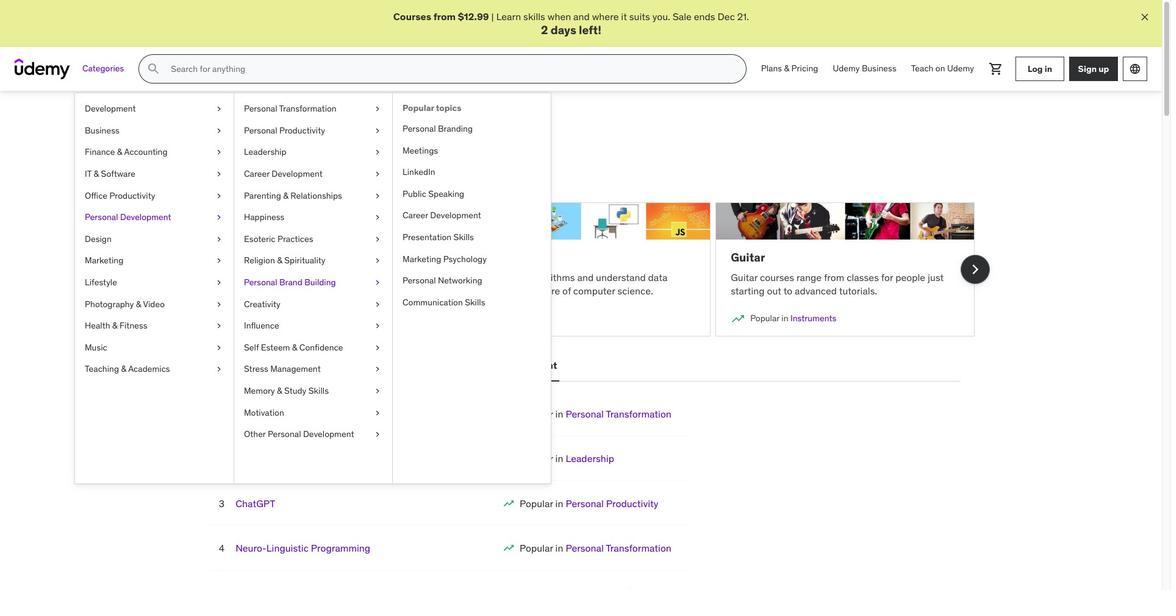 Task type: vqa. For each thing, say whether or not it's contained in the screenshot.
Personal Development button
yes



Task type: locate. For each thing, give the bounding box(es) containing it.
leadership inside "link"
[[244, 147, 287, 158]]

personal transformation link for 1st cell from the top
[[566, 408, 672, 420]]

xsmall image inside influence link
[[373, 320, 383, 332]]

0 vertical spatial guitar
[[731, 250, 766, 265]]

xsmall image inside development 'link'
[[214, 103, 224, 115]]

1 vertical spatial guitar
[[731, 271, 758, 284]]

practices
[[278, 234, 313, 245]]

xsmall image for career development
[[373, 168, 383, 180]]

0 vertical spatial and
[[574, 10, 590, 23]]

skills up psychology
[[454, 232, 474, 243]]

in up popular in personal productivity
[[556, 453, 564, 465]]

career development link down speaking
[[393, 205, 551, 227]]

advanced
[[795, 285, 837, 297]]

& right parenting
[[283, 190, 289, 201]]

1 popular in personal transformation from the top
[[520, 408, 672, 420]]

leadership link
[[234, 142, 392, 164], [566, 453, 615, 465]]

& up probability
[[277, 255, 282, 266]]

0 horizontal spatial learn
[[187, 155, 212, 168]]

and up computer
[[578, 271, 594, 284]]

teaching & academics link
[[75, 359, 234, 381]]

1 udemy from the left
[[833, 63, 860, 74]]

3
[[219, 498, 225, 510]]

1 horizontal spatial personal development
[[452, 360, 557, 372]]

popular in image for guitar
[[731, 312, 746, 327]]

xsmall image inside self esteem & confidence link
[[373, 342, 383, 354]]

0 horizontal spatial personal productivity link
[[234, 120, 392, 142]]

xsmall image for music
[[214, 342, 224, 354]]

1 vertical spatial productivity
[[109, 190, 155, 201]]

1 vertical spatial business
[[85, 125, 119, 136]]

& right finance
[[117, 147, 122, 158]]

1 horizontal spatial productivity
[[280, 125, 325, 136]]

popular in personal transformation down popular in personal productivity
[[520, 543, 672, 555]]

health & fitness link
[[75, 316, 234, 337]]

sign
[[1079, 63, 1097, 74]]

0 horizontal spatial from
[[227, 285, 247, 297]]

design down self esteem & confidence link
[[348, 360, 381, 372]]

1 horizontal spatial learn
[[467, 271, 492, 284]]

xsmall image for finance & accounting
[[214, 147, 224, 159]]

health & fitness
[[85, 320, 147, 331]]

0 vertical spatial personal productivity link
[[234, 120, 392, 142]]

development link
[[75, 98, 234, 120]]

xsmall image inside "it & software" link
[[214, 168, 224, 180]]

learn
[[202, 285, 224, 297]]

xsmall image inside happiness link
[[373, 212, 383, 224]]

parenting
[[244, 190, 281, 201]]

confidence
[[300, 342, 343, 353]]

1 vertical spatial popular in personal transformation
[[520, 543, 672, 555]]

career down public
[[403, 210, 428, 221]]

design for design button
[[348, 360, 381, 372]]

xsmall image for it & software
[[214, 168, 224, 180]]

0 vertical spatial leadership
[[244, 147, 287, 158]]

1 vertical spatial design
[[348, 360, 381, 372]]

development inside personal development link
[[120, 212, 171, 223]]

development inside personal development button
[[495, 360, 557, 372]]

1 horizontal spatial udemy
[[948, 63, 975, 74]]

xsmall image inside personal development link
[[214, 212, 224, 224]]

to right how on the top left of the page
[[422, 271, 431, 284]]

1 vertical spatial learn
[[187, 155, 212, 168]]

1 vertical spatial career
[[403, 210, 428, 221]]

0 horizontal spatial skills
[[439, 155, 461, 168]]

close image
[[1139, 11, 1152, 23]]

1 horizontal spatial leadership link
[[566, 453, 615, 465]]

cell
[[520, 408, 672, 420], [520, 453, 615, 465], [520, 498, 659, 510], [520, 543, 672, 555], [520, 587, 672, 591]]

design for design link
[[85, 234, 112, 245]]

xsmall image for design
[[214, 234, 224, 246]]

xsmall image inside lifestyle link
[[214, 277, 224, 289]]

0 vertical spatial design
[[85, 234, 112, 245]]

log
[[1028, 63, 1043, 74]]

carousel element
[[187, 188, 990, 352]]

data & analytics link
[[262, 313, 324, 324]]

office productivity link
[[75, 185, 234, 207]]

memory
[[244, 386, 275, 397]]

0 horizontal spatial topics
[[346, 120, 390, 139]]

1 guitar from the top
[[731, 250, 766, 265]]

0 horizontal spatial leadership
[[244, 147, 287, 158]]

skills down personal networking link
[[465, 297, 485, 308]]

it
[[85, 168, 92, 179]]

to up structures
[[494, 271, 503, 284]]

0 vertical spatial personal transformation link
[[234, 98, 392, 120]]

& for fitness
[[112, 320, 118, 331]]

0 vertical spatial business
[[862, 63, 897, 74]]

0 horizontal spatial career development
[[244, 168, 323, 179]]

on
[[936, 63, 946, 74]]

1 vertical spatial from
[[824, 271, 845, 284]]

2 udemy from the left
[[948, 63, 975, 74]]

career up parenting
[[244, 168, 270, 179]]

courses
[[760, 271, 795, 284]]

1 vertical spatial skills
[[439, 155, 461, 168]]

algorithms
[[467, 250, 528, 265]]

plans & pricing link
[[754, 54, 826, 84]]

1 horizontal spatial business
[[862, 63, 897, 74]]

& left video
[[136, 299, 141, 310]]

photography & video
[[85, 299, 165, 310]]

leadership up popular in personal productivity
[[566, 453, 615, 465]]

sale
[[673, 10, 692, 23]]

xsmall image inside photography & video link
[[214, 299, 224, 311]]

0 horizontal spatial personal development
[[85, 212, 171, 223]]

0 vertical spatial career development link
[[234, 164, 392, 185]]

and down personal transformation
[[249, 120, 277, 139]]

xsmall image for office productivity
[[214, 190, 224, 202]]

popular in personal transformation for 2nd cell from the bottom of the page
[[520, 543, 672, 555]]

learn to build algorithms and understand data structures at the core of computer science.
[[467, 271, 668, 297]]

career for the bottommost career development link
[[403, 210, 428, 221]]

skills
[[454, 232, 474, 243], [465, 297, 485, 308], [309, 386, 329, 397]]

teaching & academics
[[85, 364, 170, 375]]

popular topics
[[403, 103, 462, 114]]

xsmall image inside other personal development link
[[373, 429, 383, 441]]

shopping cart with 0 items image
[[989, 62, 1004, 76]]

branding
[[438, 123, 473, 134]]

0 vertical spatial from
[[434, 10, 456, 23]]

xsmall image inside memory & study skills link
[[373, 386, 383, 398]]

career development
[[244, 168, 323, 179], [403, 210, 481, 221]]

xsmall image inside esoteric practices link
[[373, 234, 383, 246]]

from inside courses from $12.99 | learn skills when and where it suits you. sale ends dec 21. 2 days left!
[[434, 10, 456, 23]]

for
[[882, 271, 894, 284]]

udemy right on
[[948, 63, 975, 74]]

2 vertical spatial productivity
[[606, 498, 659, 510]]

xsmall image inside health & fitness link
[[214, 320, 224, 332]]

0 vertical spatial topics
[[436, 103, 462, 114]]

0 horizontal spatial career development link
[[234, 164, 392, 185]]

leadership link down trending at the top of the page
[[234, 142, 392, 164]]

coach
[[254, 408, 282, 420]]

learn inside courses from $12.99 | learn skills when and where it suits you. sale ends dec 21. 2 days left!
[[497, 10, 521, 23]]

1 vertical spatial skills
[[465, 297, 485, 308]]

xsmall image inside business link
[[214, 125, 224, 137]]

and up left!
[[574, 10, 590, 23]]

2 vertical spatial and
[[578, 271, 594, 284]]

xsmall image for personal development
[[214, 212, 224, 224]]

and inside courses from $12.99 | learn skills when and where it suits you. sale ends dec 21. 2 days left!
[[574, 10, 590, 23]]

development
[[85, 103, 136, 114], [272, 168, 323, 179], [430, 210, 481, 221], [120, 212, 171, 223], [271, 360, 333, 372], [495, 360, 557, 372], [303, 429, 354, 440]]

& right it at the top left
[[94, 168, 99, 179]]

learn left something
[[187, 155, 212, 168]]

popular in image up popular in image
[[503, 498, 515, 510]]

popular in image
[[202, 312, 217, 327], [731, 312, 746, 327], [503, 498, 515, 510]]

1 horizontal spatial popular in image
[[503, 498, 515, 510]]

skills for communication skills
[[465, 297, 485, 308]]

music
[[85, 342, 107, 353]]

skills for presentation skills
[[454, 232, 474, 243]]

marketing up lifestyle
[[85, 255, 124, 266]]

1 horizontal spatial career development
[[403, 210, 481, 221]]

udemy
[[833, 63, 860, 74], [948, 63, 975, 74]]

xsmall image for teaching & academics
[[214, 364, 224, 376]]

personal networking link
[[393, 270, 551, 292]]

xsmall image inside personal brand building link
[[373, 277, 383, 289]]

leadership
[[244, 147, 287, 158], [566, 453, 615, 465]]

topics inside personal brand building element
[[436, 103, 462, 114]]

in left instruments link
[[782, 313, 789, 324]]

0 horizontal spatial udemy
[[833, 63, 860, 74]]

2 vertical spatial skills
[[309, 386, 329, 397]]

productivity for personal productivity
[[280, 125, 325, 136]]

1 horizontal spatial topics
[[436, 103, 462, 114]]

personal productivity link
[[234, 120, 392, 142], [566, 498, 659, 510]]

from up advanced
[[824, 271, 845, 284]]

to
[[315, 271, 323, 284], [422, 271, 431, 284], [494, 271, 503, 284], [784, 285, 793, 297]]

influence
[[244, 320, 279, 331]]

1 vertical spatial career development
[[403, 210, 481, 221]]

career development link up relationships
[[234, 164, 392, 185]]

business up finance
[[85, 125, 119, 136]]

linkedin
[[403, 167, 436, 178]]

1 horizontal spatial personal productivity link
[[566, 498, 659, 510]]

new
[[313, 155, 331, 168]]

business
[[862, 63, 897, 74], [85, 125, 119, 136]]

popular in image
[[503, 543, 515, 555]]

xsmall image inside parenting & relationships link
[[373, 190, 383, 202]]

0 vertical spatial productivity
[[280, 125, 325, 136]]

marketing inside personal brand building element
[[403, 254, 441, 265]]

design down office
[[85, 234, 112, 245]]

guitar inside guitar courses range from classes for people just starting out to advanced tutorials.
[[731, 271, 758, 284]]

1 vertical spatial leadership
[[566, 453, 615, 465]]

0 vertical spatial popular in personal transformation
[[520, 408, 672, 420]]

udemy right pricing
[[833, 63, 860, 74]]

life coach training
[[236, 408, 319, 420]]

xsmall image
[[214, 103, 224, 115], [373, 103, 383, 115], [214, 125, 224, 137], [214, 147, 224, 159], [373, 147, 383, 159], [214, 168, 224, 180], [373, 168, 383, 180], [373, 212, 383, 224], [373, 234, 383, 246], [373, 255, 383, 267], [214, 277, 224, 289], [373, 277, 383, 289], [214, 320, 224, 332], [373, 320, 383, 332], [214, 342, 224, 354], [373, 342, 383, 354], [373, 407, 383, 419], [373, 429, 383, 441]]

2 horizontal spatial popular in image
[[731, 312, 746, 327]]

marketing for marketing
[[85, 255, 124, 266]]

skills up 2
[[524, 10, 546, 23]]

personal transformation link for 2nd cell from the bottom of the page
[[566, 543, 672, 555]]

popular in personal transformation for 1st cell from the top
[[520, 408, 672, 420]]

xsmall image for stress management
[[373, 364, 383, 376]]

0 vertical spatial skills
[[524, 10, 546, 23]]

business left teach in the right top of the page
[[862, 63, 897, 74]]

xsmall image for creativity
[[373, 299, 383, 311]]

1 horizontal spatial marketing
[[403, 254, 441, 265]]

1 vertical spatial and
[[249, 120, 277, 139]]

xsmall image inside design link
[[214, 234, 224, 246]]

leadership link up popular in personal productivity
[[566, 453, 615, 465]]

communication skills link
[[393, 292, 551, 314]]

2 horizontal spatial productivity
[[606, 498, 659, 510]]

marketing psychology
[[403, 254, 487, 265]]

xsmall image for religion & spirituality
[[373, 255, 383, 267]]

personal development inside button
[[452, 360, 557, 372]]

dec
[[718, 10, 735, 23]]

1 vertical spatial personal transformation link
[[566, 408, 672, 420]]

marketing up how on the top left of the page
[[403, 254, 441, 265]]

career development down completely
[[244, 168, 323, 179]]

bestselling
[[204, 360, 257, 372]]

4 cell from the top
[[520, 543, 672, 555]]

career development up presentation skills
[[403, 210, 481, 221]]

0 vertical spatial leadership link
[[234, 142, 392, 164]]

0 vertical spatial career
[[244, 168, 270, 179]]

2 vertical spatial from
[[227, 285, 247, 297]]

xsmall image for self esteem & confidence
[[373, 342, 383, 354]]

2 horizontal spatial from
[[824, 271, 845, 284]]

xsmall image for personal brand building
[[373, 277, 383, 289]]

development inside development button
[[271, 360, 333, 372]]

skills down stress management link
[[309, 386, 329, 397]]

learn inside learn to build algorithms and understand data structures at the core of computer science.
[[467, 271, 492, 284]]

to left teach at the left of page
[[315, 271, 323, 284]]

in right the log
[[1045, 63, 1053, 74]]

1 vertical spatial leadership link
[[566, 453, 615, 465]]

0 horizontal spatial marketing
[[85, 255, 124, 266]]

1 horizontal spatial skills
[[524, 10, 546, 23]]

from inside guitar courses range from classes for people just starting out to advanced tutorials.
[[824, 271, 845, 284]]

& right plans
[[785, 63, 790, 74]]

development inside other personal development link
[[303, 429, 354, 440]]

2 popular in personal transformation from the top
[[520, 543, 672, 555]]

from left $12.99
[[434, 10, 456, 23]]

& for academics
[[121, 364, 126, 375]]

xsmall image inside stress management link
[[373, 364, 383, 376]]

& right teaching at the left bottom of the page
[[121, 364, 126, 375]]

happiness link
[[234, 207, 392, 229]]

learn up structures
[[467, 271, 492, 284]]

xsmall image inside personal productivity link
[[373, 125, 383, 137]]

popular
[[403, 103, 434, 114], [187, 120, 246, 139], [222, 313, 251, 324], [751, 313, 780, 324], [520, 408, 553, 420], [520, 453, 553, 465], [520, 498, 553, 510], [520, 543, 553, 555]]

range
[[797, 271, 822, 284]]

1 horizontal spatial design
[[348, 360, 381, 372]]

in right popular in image
[[556, 543, 564, 555]]

skills right existing
[[439, 155, 461, 168]]

topics up 'improve'
[[346, 120, 390, 139]]

1 horizontal spatial career
[[403, 210, 428, 221]]

transformation
[[279, 103, 337, 114], [606, 408, 672, 420], [606, 543, 672, 555]]

just
[[928, 271, 944, 284]]

xsmall image inside career development link
[[373, 168, 383, 180]]

popular in image down learn at the left
[[202, 312, 217, 327]]

& right data
[[282, 313, 287, 324]]

1 vertical spatial topics
[[346, 120, 390, 139]]

xsmall image inside office productivity link
[[214, 190, 224, 202]]

& for study
[[277, 386, 282, 397]]

0 horizontal spatial popular in image
[[202, 312, 217, 327]]

finance & accounting
[[85, 147, 168, 158]]

learn right |
[[497, 10, 521, 23]]

0 vertical spatial personal development
[[85, 212, 171, 223]]

personal brand building element
[[392, 93, 551, 484]]

0 horizontal spatial business
[[85, 125, 119, 136]]

2 vertical spatial personal transformation link
[[566, 543, 672, 555]]

plans
[[761, 63, 783, 74]]

from down statistical
[[227, 285, 247, 297]]

productivity
[[280, 125, 325, 136], [109, 190, 155, 201], [606, 498, 659, 510]]

life
[[236, 408, 252, 420]]

0 vertical spatial learn
[[497, 10, 521, 23]]

guitar
[[731, 250, 766, 265], [731, 271, 758, 284]]

up
[[1099, 63, 1110, 74]]

0 horizontal spatial design
[[85, 234, 112, 245]]

xsmall image inside leadership "link"
[[373, 147, 383, 159]]

religion
[[244, 255, 275, 266]]

& left study
[[277, 386, 282, 397]]

design link
[[75, 229, 234, 250]]

1 vertical spatial personal development
[[452, 360, 557, 372]]

& right health
[[112, 320, 118, 331]]

learn for algorithms
[[467, 271, 492, 284]]

2 cell from the top
[[520, 453, 615, 465]]

to right out
[[784, 285, 793, 297]]

xsmall image inside marketing link
[[214, 255, 224, 267]]

0 vertical spatial career development
[[244, 168, 323, 179]]

study
[[284, 386, 307, 397]]

Search for anything text field
[[169, 59, 732, 79]]

skills
[[524, 10, 546, 23], [439, 155, 461, 168]]

business link
[[75, 120, 234, 142]]

days
[[551, 23, 577, 37]]

1 horizontal spatial from
[[434, 10, 456, 23]]

influence link
[[234, 316, 392, 337]]

1 vertical spatial personal productivity link
[[566, 498, 659, 510]]

instruments link
[[791, 313, 837, 324]]

& for software
[[94, 168, 99, 179]]

machine
[[202, 250, 249, 265]]

teach
[[326, 271, 350, 284]]

topics up the branding
[[436, 103, 462, 114]]

1 horizontal spatial career development link
[[393, 205, 551, 227]]

personal networking
[[403, 275, 483, 286]]

xsmall image inside personal transformation link
[[373, 103, 383, 115]]

0 vertical spatial skills
[[454, 232, 474, 243]]

xsmall image inside teaching & academics link
[[214, 364, 224, 376]]

popular in leadership
[[520, 453, 615, 465]]

career for career development link to the top
[[244, 168, 270, 179]]

career inside personal brand building element
[[403, 210, 428, 221]]

next image
[[966, 260, 985, 280]]

xsmall image inside finance & accounting link
[[214, 147, 224, 159]]

personal inside button
[[452, 360, 493, 372]]

xsmall image for personal transformation
[[373, 103, 383, 115]]

self esteem & confidence
[[244, 342, 343, 353]]

or
[[333, 155, 342, 168]]

1 vertical spatial transformation
[[606, 408, 672, 420]]

popular in image down starting
[[731, 312, 746, 327]]

$12.99
[[458, 10, 489, 23]]

popular for 1st cell from the top personal transformation link
[[520, 408, 553, 420]]

xsmall image
[[373, 125, 383, 137], [214, 190, 224, 202], [373, 190, 383, 202], [214, 212, 224, 224], [214, 234, 224, 246], [214, 255, 224, 267], [214, 299, 224, 311], [373, 299, 383, 311], [214, 364, 224, 376], [373, 364, 383, 376], [373, 386, 383, 398]]

development inside development 'link'
[[85, 103, 136, 114]]

2 vertical spatial learn
[[467, 271, 492, 284]]

xsmall image inside music link
[[214, 342, 224, 354]]

design inside button
[[348, 360, 381, 372]]

xsmall image inside creativity link
[[373, 299, 383, 311]]

and inside learn to build algorithms and understand data structures at the core of computer science.
[[578, 271, 594, 284]]

0 horizontal spatial career
[[244, 168, 270, 179]]

probability
[[266, 271, 312, 284]]

0 horizontal spatial productivity
[[109, 190, 155, 201]]

xsmall image inside the religion & spirituality link
[[373, 255, 383, 267]]

teaching
[[85, 364, 119, 375]]

2 horizontal spatial learn
[[497, 10, 521, 23]]

popular in personal transformation up popular in leadership at the bottom of the page
[[520, 408, 672, 420]]

from
[[434, 10, 456, 23], [824, 271, 845, 284], [227, 285, 247, 297]]

office productivity
[[85, 190, 155, 201]]

leadership down the personal productivity at the top left
[[244, 147, 287, 158]]

personal transformation link
[[234, 98, 392, 120], [566, 408, 672, 420], [566, 543, 672, 555]]

productivity for office productivity
[[109, 190, 155, 201]]

2 guitar from the top
[[731, 271, 758, 284]]

xsmall image inside motivation link
[[373, 407, 383, 419]]



Task type: describe. For each thing, give the bounding box(es) containing it.
it & software
[[85, 168, 135, 179]]

xsmall image for motivation
[[373, 407, 383, 419]]

life coach training link
[[236, 408, 319, 420]]

something
[[214, 155, 261, 168]]

personal transformation
[[244, 103, 337, 114]]

guitar for guitar courses range from classes for people just starting out to advanced tutorials.
[[731, 271, 758, 284]]

choose a language image
[[1130, 63, 1142, 75]]

other personal development link
[[234, 424, 392, 446]]

xsmall image for business
[[214, 125, 224, 137]]

4
[[219, 543, 225, 555]]

in left data
[[253, 313, 260, 324]]

software
[[101, 168, 135, 179]]

xsmall image for photography & video
[[214, 299, 224, 311]]

management
[[270, 364, 321, 375]]

use
[[202, 271, 219, 284]]

development button
[[269, 352, 336, 381]]

5 cell from the top
[[520, 587, 672, 591]]

photography
[[85, 299, 134, 310]]

popular for the rightmost leadership "link"
[[520, 453, 553, 465]]

use statistical probability to teach computers how to learn from data.
[[202, 271, 431, 297]]

personal development button
[[450, 352, 560, 381]]

learn for popular and trending topics
[[187, 155, 212, 168]]

personal branding
[[403, 123, 473, 134]]

in up popular in leadership at the bottom of the page
[[556, 408, 564, 420]]

2 vertical spatial transformation
[[606, 543, 672, 555]]

& for pricing
[[785, 63, 790, 74]]

|
[[492, 10, 494, 23]]

xsmall image for memory & study skills
[[373, 386, 383, 398]]

memory & study skills
[[244, 386, 329, 397]]

statistical
[[222, 271, 264, 284]]

computer
[[574, 285, 616, 297]]

udemy inside "link"
[[948, 63, 975, 74]]

finance & accounting link
[[75, 142, 234, 164]]

udemy business
[[833, 63, 897, 74]]

neuro-
[[236, 543, 267, 555]]

career development inside personal brand building element
[[403, 210, 481, 221]]

development inside personal brand building element
[[430, 210, 481, 221]]

existing
[[403, 155, 437, 168]]

1 vertical spatial career development link
[[393, 205, 551, 227]]

video
[[143, 299, 165, 310]]

computers
[[352, 271, 399, 284]]

udemy image
[[15, 59, 70, 79]]

spirituality
[[285, 255, 326, 266]]

networking
[[438, 275, 483, 286]]

popular for 2nd cell from the bottom of the page's personal transformation link
[[520, 543, 553, 555]]

stress
[[244, 364, 268, 375]]

& right esteem
[[292, 342, 298, 353]]

accounting
[[124, 147, 168, 158]]

categories
[[82, 63, 124, 74]]

other personal development
[[244, 429, 354, 440]]

building
[[305, 277, 336, 288]]

& for video
[[136, 299, 141, 310]]

brand
[[280, 277, 303, 288]]

sign up link
[[1070, 57, 1119, 81]]

finance
[[85, 147, 115, 158]]

presentation skills link
[[393, 227, 551, 249]]

courses
[[394, 10, 432, 23]]

popular inside personal brand building element
[[403, 103, 434, 114]]

skills inside courses from $12.99 | learn skills when and where it suits you. sale ends dec 21. 2 days left!
[[524, 10, 546, 23]]

& inside carousel element
[[282, 313, 287, 324]]

from inside use statistical probability to teach computers how to learn from data.
[[227, 285, 247, 297]]

personal brand building link
[[234, 272, 392, 294]]

communication skills
[[403, 297, 485, 308]]

xsmall image for lifestyle
[[214, 277, 224, 289]]

meetings
[[403, 145, 438, 156]]

it
[[621, 10, 627, 23]]

parenting & relationships link
[[234, 185, 392, 207]]

creativity
[[244, 299, 281, 310]]

teach on udemy
[[912, 63, 975, 74]]

xsmall image for happiness
[[373, 212, 383, 224]]

personal development for personal development button
[[452, 360, 557, 372]]

classes
[[847, 271, 879, 284]]

teach
[[912, 63, 934, 74]]

categories button
[[75, 54, 131, 84]]

analytics
[[289, 313, 324, 324]]

happiness
[[244, 212, 285, 223]]

chatgpt link
[[236, 498, 275, 510]]

xsmall image for parenting & relationships
[[373, 190, 383, 202]]

stress management
[[244, 364, 321, 375]]

& for relationships
[[283, 190, 289, 201]]

3 cell from the top
[[520, 498, 659, 510]]

popular in data & analytics
[[222, 313, 324, 324]]

religion & spirituality
[[244, 255, 326, 266]]

creativity link
[[234, 294, 392, 316]]

people
[[896, 271, 926, 284]]

where
[[592, 10, 619, 23]]

popular in image for machine learning
[[202, 312, 217, 327]]

1 cell from the top
[[520, 408, 672, 420]]

& for accounting
[[117, 147, 122, 158]]

instruments
[[791, 313, 837, 324]]

xsmall image for esoteric practices
[[373, 234, 383, 246]]

music link
[[75, 337, 234, 359]]

improve
[[345, 155, 380, 168]]

structures
[[467, 285, 511, 297]]

lifestyle link
[[75, 272, 234, 294]]

at
[[514, 285, 522, 297]]

personal development for personal development link in the left top of the page
[[85, 212, 171, 223]]

popular for the bottommost personal productivity link
[[520, 498, 553, 510]]

of
[[563, 285, 571, 297]]

when
[[548, 10, 571, 23]]

0 vertical spatial transformation
[[279, 103, 337, 114]]

xsmall image for health & fitness
[[214, 320, 224, 332]]

xsmall image for development
[[214, 103, 224, 115]]

trending
[[279, 120, 343, 139]]

health
[[85, 320, 110, 331]]

to inside learn to build algorithms and understand data structures at the core of computer science.
[[494, 271, 503, 284]]

xsmall image for influence
[[373, 320, 383, 332]]

to inside guitar courses range from classes for people just starting out to advanced tutorials.
[[784, 285, 793, 297]]

submit search image
[[147, 62, 161, 76]]

core
[[541, 285, 560, 297]]

xsmall image for marketing
[[214, 255, 224, 267]]

& for spirituality
[[277, 255, 282, 266]]

linkedin link
[[393, 162, 551, 184]]

xsmall image for leadership
[[373, 147, 383, 159]]

popular for 'data & analytics' 'link'
[[222, 313, 251, 324]]

data
[[262, 313, 280, 324]]

esoteric practices link
[[234, 229, 392, 250]]

teach on udemy link
[[904, 54, 982, 84]]

xsmall image for personal productivity
[[373, 125, 383, 137]]

popular for instruments link
[[751, 313, 780, 324]]

guitar for guitar
[[731, 250, 766, 265]]

your
[[382, 155, 401, 168]]

marketing for marketing psychology
[[403, 254, 441, 265]]

popular in personal productivity
[[520, 498, 659, 510]]

lifestyle
[[85, 277, 117, 288]]

log in link
[[1016, 57, 1065, 81]]

in down popular in leadership at the bottom of the page
[[556, 498, 564, 510]]

0 horizontal spatial leadership link
[[234, 142, 392, 164]]

popular and trending topics
[[187, 120, 390, 139]]

personal branding link
[[393, 118, 551, 140]]

1 horizontal spatial leadership
[[566, 453, 615, 465]]

data.
[[249, 285, 271, 297]]

build
[[505, 271, 526, 284]]

the
[[524, 285, 539, 297]]

self
[[244, 342, 259, 353]]

suits
[[630, 10, 651, 23]]

xsmall image for other personal development
[[373, 429, 383, 441]]

log in
[[1028, 63, 1053, 74]]



